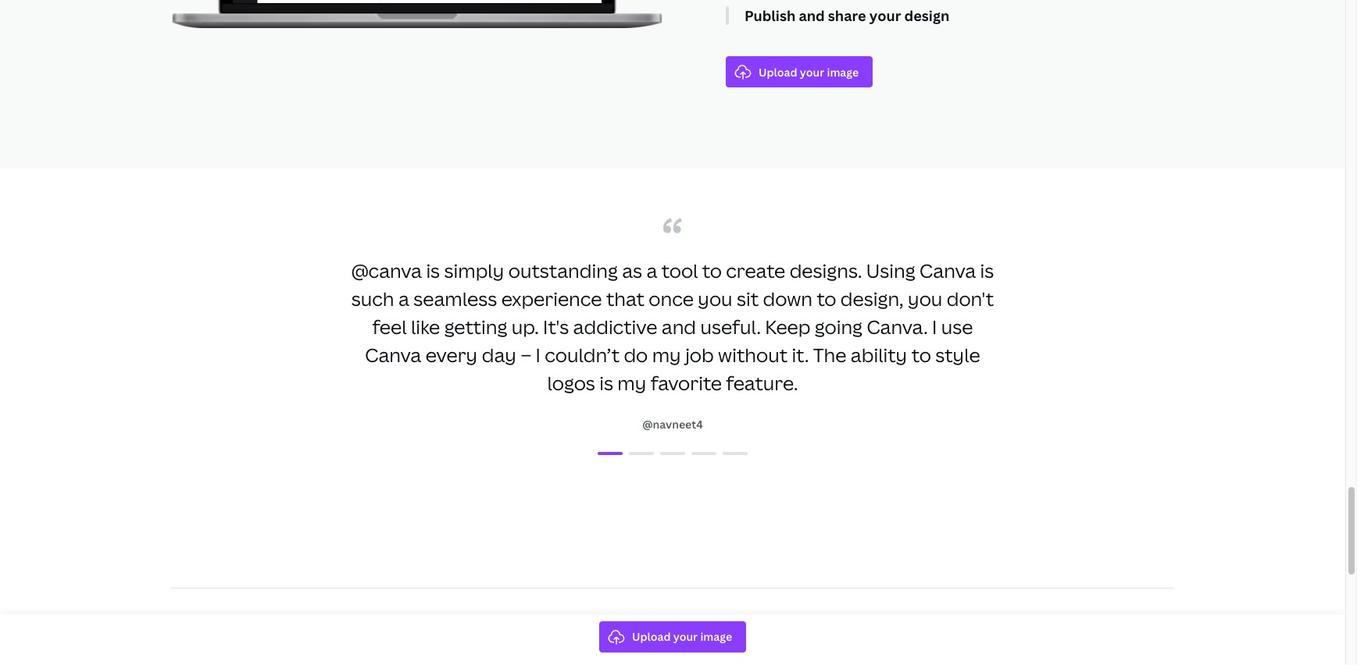 Task type: describe. For each thing, give the bounding box(es) containing it.
favorite
[[651, 371, 722, 396]]

such
[[351, 286, 394, 312]]

down
[[763, 286, 813, 312]]

up.
[[512, 314, 539, 340]]

tool
[[662, 258, 698, 284]]

share
[[828, 7, 866, 25]]

as
[[622, 258, 642, 284]]

that
[[606, 286, 645, 312]]

without
[[718, 343, 788, 368]]

canva.
[[867, 314, 928, 340]]

1 vertical spatial canva
[[365, 343, 421, 368]]

like
[[411, 314, 440, 340]]

every
[[426, 343, 478, 368]]

logos
[[547, 371, 595, 396]]

@spotondomain image
[[629, 453, 654, 456]]

outstanding
[[508, 258, 618, 284]]

@mahimagirdhar image
[[723, 453, 748, 456]]

use
[[941, 314, 973, 340]]

@navneet4
[[642, 418, 703, 432]]

sit
[[737, 286, 759, 312]]

how to add text to a photo on canva image
[[233, 0, 602, 3]]

couldn't
[[545, 343, 620, 368]]

seamless
[[413, 286, 497, 312]]

0 vertical spatial my
[[652, 343, 681, 368]]

design,
[[841, 286, 904, 312]]

@curlyfrosista image
[[692, 453, 717, 456]]

style
[[935, 343, 980, 368]]

1 horizontal spatial and
[[799, 7, 825, 25]]

using
[[866, 258, 916, 284]]

0 horizontal spatial a
[[398, 286, 409, 312]]

quotation mark image
[[663, 218, 682, 234]]

your
[[869, 7, 901, 25]]

1 horizontal spatial is
[[599, 371, 613, 396]]

0 horizontal spatial i
[[536, 343, 541, 368]]

simply
[[444, 258, 504, 284]]



Task type: vqa. For each thing, say whether or not it's contained in the screenshot.
Tara Schultz image
no



Task type: locate. For each thing, give the bounding box(es) containing it.
0 horizontal spatial is
[[426, 258, 440, 284]]

1 horizontal spatial you
[[908, 286, 943, 312]]

my down the do
[[618, 371, 647, 396]]

0 vertical spatial i
[[932, 314, 937, 340]]

feature.
[[726, 371, 798, 396]]

day
[[482, 343, 517, 368]]

1 vertical spatial to
[[817, 286, 836, 312]]

my right the do
[[652, 343, 681, 368]]

is up seamless
[[426, 258, 440, 284]]

the
[[813, 343, 847, 368]]

experience
[[501, 286, 602, 312]]

canva
[[920, 258, 976, 284], [365, 343, 421, 368]]

keep
[[765, 314, 811, 340]]

a
[[647, 258, 657, 284], [398, 286, 409, 312]]

0 horizontal spatial canva
[[365, 343, 421, 368]]

publish
[[745, 7, 796, 25]]

0 horizontal spatial to
[[702, 258, 722, 284]]

i left use
[[932, 314, 937, 340]]

0 vertical spatial a
[[647, 258, 657, 284]]

don't
[[947, 286, 994, 312]]

to down designs.
[[817, 286, 836, 312]]

you up canva.
[[908, 286, 943, 312]]

to
[[702, 258, 722, 284], [817, 286, 836, 312], [912, 343, 931, 368]]

and left share
[[799, 7, 825, 25]]

2 you from the left
[[908, 286, 943, 312]]

you
[[698, 286, 733, 312], [908, 286, 943, 312]]

job
[[685, 343, 714, 368]]

0 horizontal spatial and
[[662, 314, 696, 340]]

ability
[[851, 343, 907, 368]]

1 horizontal spatial my
[[652, 343, 681, 368]]

to right tool at the top of the page
[[702, 258, 722, 284]]

@igchef_andrewb image
[[660, 453, 685, 456]]

0 horizontal spatial you
[[698, 286, 733, 312]]

1 you from the left
[[698, 286, 733, 312]]

publish and share your design
[[745, 7, 950, 25]]

design
[[904, 7, 950, 25]]

a right such
[[398, 286, 409, 312]]

2 vertical spatial to
[[912, 343, 931, 368]]

1 horizontal spatial to
[[817, 286, 836, 312]]

to left the style
[[912, 343, 931, 368]]

0 vertical spatial and
[[799, 7, 825, 25]]

do
[[624, 343, 648, 368]]

it.
[[792, 343, 809, 368]]

create
[[726, 258, 785, 284]]

0 vertical spatial canva
[[920, 258, 976, 284]]

my
[[652, 343, 681, 368], [618, 371, 647, 396]]

is
[[426, 258, 440, 284], [980, 258, 994, 284], [599, 371, 613, 396]]

it's
[[543, 314, 569, 340]]

getting
[[444, 314, 507, 340]]

you up useful.
[[698, 286, 733, 312]]

addictive
[[573, 314, 657, 340]]

1 vertical spatial a
[[398, 286, 409, 312]]

1 horizontal spatial i
[[932, 314, 937, 340]]

going
[[815, 314, 863, 340]]

1 vertical spatial i
[[536, 343, 541, 368]]

a right as
[[647, 258, 657, 284]]

1 horizontal spatial canva
[[920, 258, 976, 284]]

feel
[[372, 314, 407, 340]]

once
[[649, 286, 694, 312]]

is right logos
[[599, 371, 613, 396]]

–
[[521, 343, 531, 368]]

i
[[932, 314, 937, 340], [536, 343, 541, 368]]

2 horizontal spatial to
[[912, 343, 931, 368]]

i right the –
[[536, 343, 541, 368]]

canva up don't at the top right of the page
[[920, 258, 976, 284]]

1 vertical spatial and
[[662, 314, 696, 340]]

0 vertical spatial to
[[702, 258, 722, 284]]

and
[[799, 7, 825, 25], [662, 314, 696, 340]]

2 horizontal spatial is
[[980, 258, 994, 284]]

useful.
[[700, 314, 761, 340]]

@canva
[[351, 258, 422, 284]]

select a quotation tab list
[[345, 445, 1001, 464]]

canva down feel in the left of the page
[[365, 343, 421, 368]]

designs.
[[790, 258, 862, 284]]

and inside @canva is simply outstanding as a tool to create designs. using canva is such a seamless experience that once you sit down to design, you don't feel like getting up. it's addictive and useful. keep going canva. i use canva every day – i couldn't do my job without it. the ability to style logos is my favorite feature.
[[662, 314, 696, 340]]

and down once
[[662, 314, 696, 340]]

publish and share your design button
[[745, 7, 1174, 25]]

0 horizontal spatial my
[[618, 371, 647, 396]]

1 vertical spatial my
[[618, 371, 647, 396]]

@navneet4 image
[[598, 453, 623, 456]]

is up don't at the top right of the page
[[980, 258, 994, 284]]

1 horizontal spatial a
[[647, 258, 657, 284]]

@canva is simply outstanding as a tool to create designs. using canva is such a seamless experience that once you sit down to design, you don't feel like getting up. it's addictive and useful. keep going canva. i use canva every day – i couldn't do my job without it. the ability to style logos is my favorite feature.
[[351, 258, 994, 396]]



